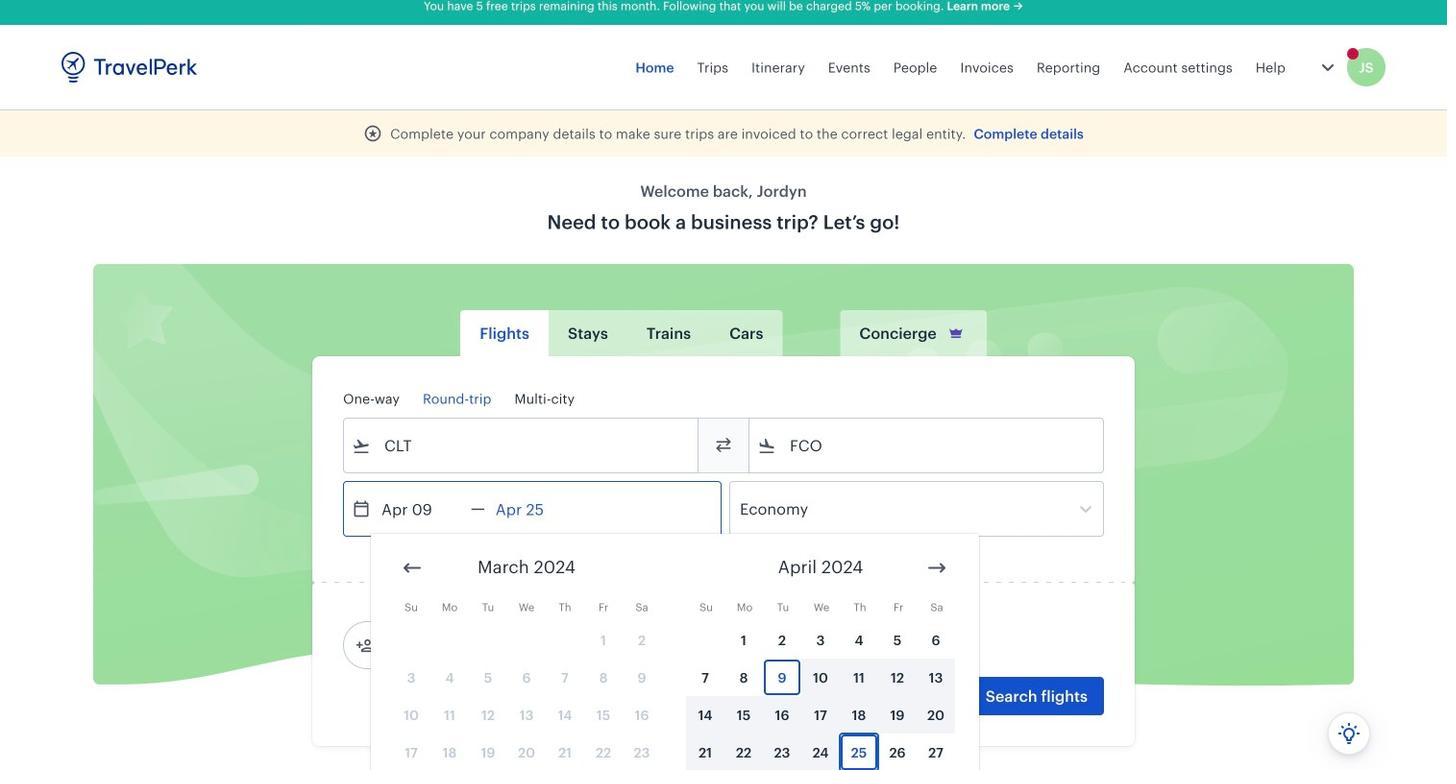 Task type: describe. For each thing, give the bounding box(es) containing it.
Return text field
[[485, 483, 585, 536]]

To search field
[[777, 431, 1079, 461]]

From search field
[[371, 431, 673, 461]]

Depart text field
[[371, 483, 471, 536]]

calendar application
[[371, 534, 1448, 771]]

Add first traveler search field
[[375, 631, 575, 661]]



Task type: locate. For each thing, give the bounding box(es) containing it.
move backward to switch to the previous month. image
[[401, 557, 424, 580]]

move forward to switch to the next month. image
[[926, 557, 949, 580]]



